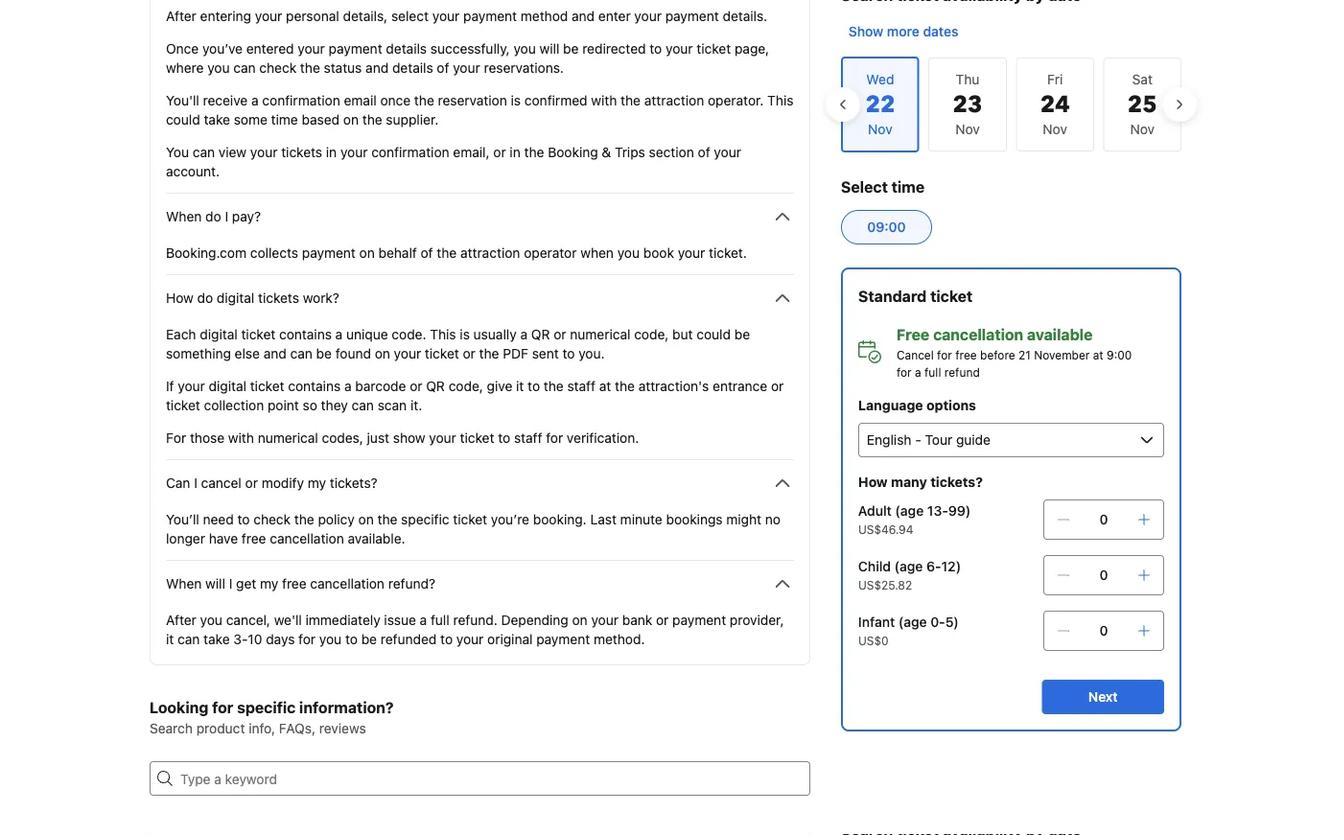 Task type: vqa. For each thing, say whether or not it's contained in the screenshot.
USD
no



Task type: describe. For each thing, give the bounding box(es) containing it.
minute
[[620, 512, 663, 528]]

fri
[[1048, 71, 1063, 87]]

23
[[953, 89, 983, 120]]

contains inside each digital ticket contains a unique code. this is usually a qr or numerical code, but could be something else and can be found on your ticket or the pdf sent to you.
[[279, 327, 332, 343]]

the up trips
[[621, 93, 641, 108]]

digital for do
[[217, 290, 255, 306]]

some
[[234, 112, 268, 128]]

your right 'select'
[[433, 8, 460, 24]]

how do digital tickets work? button
[[166, 287, 794, 310]]

once
[[380, 93, 411, 108]]

faqs,
[[279, 721, 316, 737]]

confirmed
[[525, 93, 588, 108]]

found
[[336, 346, 371, 362]]

reservations.
[[484, 60, 564, 76]]

trips
[[615, 144, 646, 160]]

ticket down code. in the top left of the page
[[425, 346, 459, 362]]

the up available. in the bottom left of the page
[[378, 512, 398, 528]]

to inside you'll need to check the policy on the specific ticket you're booking. last minute bookings might no longer have free cancellation available.
[[237, 512, 250, 528]]

nov for 25
[[1131, 121, 1155, 137]]

refund.
[[453, 613, 498, 628]]

immediately
[[306, 613, 381, 628]]

cancellation inside dropdown button
[[310, 576, 385, 592]]

take inside you'll receive a confirmation email once the reservation is confirmed with the attraction operator. this could take some time based on the supplier.
[[204, 112, 230, 128]]

10
[[248, 632, 262, 648]]

free
[[897, 326, 930, 344]]

to down "if your digital ticket contains a barcode or qr code, give it to the staff at the attraction's entrance or ticket collection point so they can scan it."
[[498, 430, 511, 446]]

a inside you'll receive a confirmation email once the reservation is confirmed with the attraction operator. this could take some time based on the supplier.
[[251, 93, 259, 108]]

entered
[[246, 41, 294, 57]]

99)
[[949, 503, 971, 519]]

confirmation inside you can view your tickets in your confirmation email, or in the booking & trips section of your account.
[[372, 144, 450, 160]]

qr inside "if your digital ticket contains a barcode or qr code, give it to the staff at the attraction's entrance or ticket collection point so they can scan it."
[[426, 379, 445, 394]]

will inside once you've entered your payment details successfully, you will be redirected to your ticket page, where you can check the status and details of your reservations.
[[540, 41, 560, 57]]

days
[[266, 632, 295, 648]]

2 in from the left
[[510, 144, 521, 160]]

method.
[[594, 632, 645, 648]]

your down the refund.
[[457, 632, 484, 648]]

on inside you'll need to check the policy on the specific ticket you're booking. last minute bookings might no longer have free cancellation available.
[[358, 512, 374, 528]]

for those with numerical codes, just show your ticket to staff for verification.
[[166, 430, 639, 446]]

1 horizontal spatial time
[[892, 178, 925, 196]]

sat 25 nov
[[1128, 71, 1158, 137]]

check inside you'll need to check the policy on the specific ticket you're booking. last minute bookings might no longer have free cancellation available.
[[254, 512, 291, 528]]

it inside "if your digital ticket contains a barcode or qr code, give it to the staff at the attraction's entrance or ticket collection point so they can scan it."
[[516, 379, 524, 394]]

child (age 6-12) us$25.82
[[859, 559, 962, 592]]

your down successfully,
[[453, 60, 480, 76]]

0 horizontal spatial staff
[[514, 430, 543, 446]]

cancellation inside you'll need to check the policy on the specific ticket you're booking. last minute bookings might no longer have free cancellation available.
[[270, 531, 344, 547]]

the left attraction's
[[615, 379, 635, 394]]

codes,
[[322, 430, 363, 446]]

your right view
[[250, 144, 278, 160]]

can inside once you've entered your payment details successfully, you will be redirected to your ticket page, where you can check the status and details of your reservations.
[[233, 60, 256, 76]]

your down email
[[341, 144, 368, 160]]

0 horizontal spatial numerical
[[258, 430, 318, 446]]

digital for your
[[209, 379, 247, 394]]

product
[[196, 721, 245, 737]]

operator
[[524, 245, 577, 261]]

booking.
[[533, 512, 587, 528]]

where
[[166, 60, 204, 76]]

for inside looking for specific information? search product info, faqs, reviews
[[212, 699, 233, 717]]

account.
[[166, 164, 220, 179]]

0 vertical spatial details
[[386, 41, 427, 57]]

payment up successfully,
[[463, 8, 517, 24]]

staff inside "if your digital ticket contains a barcode or qr code, give it to the staff at the attraction's entrance or ticket collection point so they can scan it."
[[568, 379, 596, 394]]

receive
[[203, 93, 248, 108]]

need
[[203, 512, 234, 528]]

can i cancel or modify my tickets?
[[166, 475, 378, 491]]

or up it. in the left of the page
[[410, 379, 423, 394]]

your right book
[[678, 245, 705, 261]]

ticket up the point
[[250, 379, 285, 394]]

be inside after you cancel, we'll immediately issue a full refund. depending on your bank or payment provider, it can take 3-10 days for you to be refunded to your original payment method.
[[361, 632, 377, 648]]

the right behalf
[[437, 245, 457, 261]]

could inside you'll receive a confirmation email once the reservation is confirmed with the attraction operator. this could take some time based on the supplier.
[[166, 112, 200, 128]]

no
[[766, 512, 781, 528]]

original
[[488, 632, 533, 648]]

region containing 23
[[826, 49, 1197, 160]]

and inside each digital ticket contains a unique code. this is usually a qr or numerical code, but could be something else and can be found on your ticket or the pdf sent to you.
[[264, 346, 287, 362]]

the up supplier. on the left top of the page
[[414, 93, 434, 108]]

refund
[[945, 366, 980, 379]]

of inside you can view your tickets in your confirmation email, or in the booking & trips section of your account.
[[698, 144, 711, 160]]

adult
[[859, 503, 892, 519]]

24
[[1041, 89, 1070, 120]]

email,
[[453, 144, 490, 160]]

if your digital ticket contains a barcode or qr code, give it to the staff at the attraction's entrance or ticket collection point so they can scan it.
[[166, 379, 784, 414]]

how many tickets?
[[859, 474, 983, 490]]

after for after entering your personal details, select your payment method and enter your payment details.
[[166, 8, 197, 24]]

so
[[303, 398, 317, 414]]

you'll
[[166, 93, 199, 108]]

collects
[[250, 245, 298, 261]]

email
[[344, 93, 377, 108]]

reservation
[[438, 93, 507, 108]]

or up sent
[[554, 327, 567, 343]]

your up method.
[[592, 613, 619, 628]]

point
[[268, 398, 299, 414]]

payment down depending
[[537, 632, 590, 648]]

can i cancel or modify my tickets? button
[[166, 472, 794, 495]]

do for when
[[205, 209, 221, 225]]

the left policy
[[294, 512, 314, 528]]

is for reservation
[[511, 93, 521, 108]]

you left book
[[618, 245, 640, 261]]

might
[[727, 512, 762, 528]]

digital inside each digital ticket contains a unique code. this is usually a qr or numerical code, but could be something else and can be found on your ticket or the pdf sent to you.
[[200, 327, 238, 343]]

infant (age 0-5) us$0
[[859, 615, 959, 648]]

or inside you can view your tickets in your confirmation email, or in the booking & trips section of your account.
[[493, 144, 506, 160]]

be left found at top left
[[316, 346, 332, 362]]

a up found at top left
[[336, 327, 343, 343]]

the inside you can view your tickets in your confirmation email, or in the booking & trips section of your account.
[[524, 144, 544, 160]]

last
[[591, 512, 617, 528]]

thu 23 nov
[[953, 71, 983, 137]]

with inside you'll receive a confirmation email once the reservation is confirmed with the attraction operator. this could take some time based on the supplier.
[[591, 93, 617, 108]]

provider,
[[730, 613, 784, 628]]

take inside after you cancel, we'll immediately issue a full refund. depending on your bank or payment provider, it can take 3-10 days for you to be refunded to your original payment method.
[[203, 632, 230, 648]]

redirected
[[583, 41, 646, 57]]

free for cancellation
[[956, 348, 977, 362]]

0 vertical spatial and
[[572, 8, 595, 24]]

my inside "dropdown button"
[[308, 475, 326, 491]]

select
[[841, 178, 888, 196]]

ticket inside you'll need to check the policy on the specific ticket you're booking. last minute bookings might no longer have free cancellation available.
[[453, 512, 488, 528]]

those
[[190, 430, 225, 446]]

your inside "if your digital ticket contains a barcode or qr code, give it to the staff at the attraction's entrance or ticket collection point so they can scan it."
[[178, 379, 205, 394]]

be up entrance
[[735, 327, 750, 343]]

information?
[[299, 699, 394, 717]]

personal
[[286, 8, 339, 24]]

1 horizontal spatial tickets?
[[931, 474, 983, 490]]

can inside you can view your tickets in your confirmation email, or in the booking & trips section of your account.
[[193, 144, 215, 160]]

select time
[[841, 178, 925, 196]]

after entering your personal details, select your payment method and enter your payment details.
[[166, 8, 768, 24]]

to right refunded
[[441, 632, 453, 648]]

your down operator.
[[714, 144, 742, 160]]

1 vertical spatial attraction
[[461, 245, 520, 261]]

once you've entered your payment details successfully, you will be redirected to your ticket page, where you can check the status and details of your reservations.
[[166, 41, 770, 76]]

a inside after you cancel, we'll immediately issue a full refund. depending on your bank or payment provider, it can take 3-10 days for you to be refunded to your original payment method.
[[420, 613, 427, 628]]

ticket down "if your digital ticket contains a barcode or qr code, give it to the staff at the attraction's entrance or ticket collection point so they can scan it."
[[460, 430, 495, 446]]

standard
[[859, 287, 927, 306]]

each digital ticket contains a unique code. this is usually a qr or numerical code, but could be something else and can be found on your ticket or the pdf sent to you.
[[166, 327, 750, 362]]

cancel
[[201, 475, 242, 491]]

next
[[1089, 689, 1118, 705]]

select
[[391, 8, 429, 24]]

your right redirected
[[666, 41, 693, 57]]

and inside once you've entered your payment details successfully, you will be redirected to your ticket page, where you can check the status and details of your reservations.
[[366, 60, 389, 76]]

enter
[[599, 8, 631, 24]]

payment inside once you've entered your payment details successfully, you will be redirected to your ticket page, where you can check the status and details of your reservations.
[[329, 41, 382, 57]]

09:00
[[868, 219, 906, 235]]

details,
[[343, 8, 388, 24]]

full inside after you cancel, we'll immediately issue a full refund. depending on your bank or payment provider, it can take 3-10 days for you to be refunded to your original payment method.
[[431, 613, 450, 628]]

based
[[302, 112, 340, 128]]

(age for infant
[[899, 615, 927, 630]]

a up 'pdf'
[[520, 327, 528, 343]]

how for how do digital tickets work?
[[166, 290, 194, 306]]

code, inside each digital ticket contains a unique code. this is usually a qr or numerical code, but could be something else and can be found on your ticket or the pdf sent to you.
[[634, 327, 669, 343]]

your up entered
[[255, 8, 282, 24]]

standard ticket
[[859, 287, 973, 306]]

refund?
[[388, 576, 436, 592]]

your right enter
[[635, 8, 662, 24]]

Type a keyword field
[[173, 762, 811, 796]]

when do i pay?
[[166, 209, 261, 225]]

tickets inside you can view your tickets in your confirmation email, or in the booking & trips section of your account.
[[281, 144, 322, 160]]

2 vertical spatial of
[[421, 245, 433, 261]]

child
[[859, 559, 891, 575]]

you
[[166, 144, 189, 160]]

you up reservations. at the left of the page
[[514, 41, 536, 57]]

payment left details.
[[666, 8, 719, 24]]

0 for adult (age 13-99)
[[1100, 512, 1109, 528]]

reviews
[[319, 721, 366, 737]]

when for when do i pay?
[[166, 209, 202, 225]]

i for do
[[225, 209, 228, 225]]

3-
[[233, 632, 248, 648]]

ticket down if
[[166, 398, 200, 414]]

free inside you'll need to check the policy on the specific ticket you're booking. last minute bookings might no longer have free cancellation available.
[[242, 531, 266, 547]]

once
[[166, 41, 199, 57]]



Task type: locate. For each thing, give the bounding box(es) containing it.
ticket
[[697, 41, 731, 57], [931, 287, 973, 306], [241, 327, 276, 343], [425, 346, 459, 362], [250, 379, 285, 394], [166, 398, 200, 414], [460, 430, 495, 446], [453, 512, 488, 528]]

available
[[1028, 326, 1093, 344]]

0 vertical spatial 0
[[1100, 512, 1109, 528]]

0 vertical spatial my
[[308, 475, 326, 491]]

with down collection
[[228, 430, 254, 446]]

or right entrance
[[771, 379, 784, 394]]

tickets down based
[[281, 144, 322, 160]]

0 horizontal spatial this
[[430, 327, 456, 343]]

0 horizontal spatial with
[[228, 430, 254, 446]]

be inside once you've entered your payment details successfully, you will be redirected to your ticket page, where you can check the status and details of your reservations.
[[563, 41, 579, 57]]

could
[[166, 112, 200, 128], [697, 327, 731, 343]]

1 vertical spatial contains
[[288, 379, 341, 394]]

when will i get my free cancellation refund?
[[166, 576, 436, 592]]

0 vertical spatial digital
[[217, 290, 255, 306]]

0 horizontal spatial it
[[166, 632, 174, 648]]

adult (age 13-99) us$46.94
[[859, 503, 971, 536]]

could down you'll
[[166, 112, 200, 128]]

do down booking.com
[[197, 290, 213, 306]]

work?
[[303, 290, 340, 306]]

1 vertical spatial at
[[599, 379, 611, 394]]

(age left '0-'
[[899, 615, 927, 630]]

do left pay? on the top of page
[[205, 209, 221, 225]]

or inside "dropdown button"
[[245, 475, 258, 491]]

language options
[[859, 398, 977, 414]]

the inside once you've entered your payment details successfully, you will be redirected to your ticket page, where you can check the status and details of your reservations.
[[300, 60, 320, 76]]

my inside dropdown button
[[260, 576, 278, 592]]

to inside each digital ticket contains a unique code. this is usually a qr or numerical code, but could be something else and can be found on your ticket or the pdf sent to you.
[[563, 346, 575, 362]]

tickets left work?
[[258, 290, 299, 306]]

1 vertical spatial this
[[430, 327, 456, 343]]

contains down work?
[[279, 327, 332, 343]]

1 horizontal spatial how
[[859, 474, 888, 490]]

full left the refund.
[[431, 613, 450, 628]]

1 vertical spatial qr
[[426, 379, 445, 394]]

1 horizontal spatial full
[[925, 366, 942, 379]]

0 horizontal spatial my
[[260, 576, 278, 592]]

0 vertical spatial could
[[166, 112, 200, 128]]

0 vertical spatial code,
[[634, 327, 669, 343]]

nov down 23
[[956, 121, 980, 137]]

0 vertical spatial confirmation
[[262, 93, 340, 108]]

bank
[[622, 613, 653, 628]]

a inside the free cancellation available cancel for free before 21 november at 9:00 for a full refund
[[915, 366, 922, 379]]

can down barcode
[[352, 398, 374, 414]]

how for how many tickets?
[[859, 474, 888, 490]]

next button
[[1042, 680, 1165, 715]]

on left behalf
[[359, 245, 375, 261]]

fri 24 nov
[[1041, 71, 1070, 137]]

or inside after you cancel, we'll immediately issue a full refund. depending on your bank or payment provider, it can take 3-10 days for you to be refunded to your original payment method.
[[656, 613, 669, 628]]

details down 'select'
[[386, 41, 427, 57]]

0 horizontal spatial of
[[421, 245, 433, 261]]

after
[[166, 8, 197, 24], [166, 613, 197, 628]]

for inside after you cancel, we'll immediately issue a full refund. depending on your bank or payment provider, it can take 3-10 days for you to be refunded to your original payment method.
[[299, 632, 316, 648]]

2 vertical spatial and
[[264, 346, 287, 362]]

0 vertical spatial attraction
[[645, 93, 704, 108]]

details.
[[723, 8, 768, 24]]

after inside after you cancel, we'll immediately issue a full refund. depending on your bank or payment provider, it can take 3-10 days for you to be refunded to your original payment method.
[[166, 613, 197, 628]]

booking.com collects payment on behalf of the attraction operator when you book your ticket.
[[166, 245, 747, 261]]

nov for 24
[[1043, 121, 1068, 137]]

be down immediately
[[361, 632, 377, 648]]

cancel,
[[226, 613, 271, 628]]

my
[[308, 475, 326, 491], [260, 576, 278, 592]]

to left you.
[[563, 346, 575, 362]]

ticket down can i cancel or modify my tickets? "dropdown button"
[[453, 512, 488, 528]]

after for after you cancel, we'll immediately issue a full refund. depending on your bank or payment provider, it can take 3-10 days for you to be refunded to your original payment method.
[[166, 613, 197, 628]]

your
[[255, 8, 282, 24], [433, 8, 460, 24], [635, 8, 662, 24], [298, 41, 325, 57], [666, 41, 693, 57], [453, 60, 480, 76], [250, 144, 278, 160], [341, 144, 368, 160], [714, 144, 742, 160], [678, 245, 705, 261], [394, 346, 421, 362], [178, 379, 205, 394], [429, 430, 457, 446], [592, 613, 619, 628], [457, 632, 484, 648]]

(age inside adult (age 13-99) us$46.94
[[896, 503, 924, 519]]

on inside after you cancel, we'll immediately issue a full refund. depending on your bank or payment provider, it can take 3-10 days for you to be refunded to your original payment method.
[[572, 613, 588, 628]]

1 vertical spatial cancellation
[[270, 531, 344, 547]]

1 0 from the top
[[1100, 512, 1109, 528]]

1 horizontal spatial code,
[[634, 327, 669, 343]]

collection
[[204, 398, 264, 414]]

ticket right standard at the right top of the page
[[931, 287, 973, 306]]

free inside dropdown button
[[282, 576, 307, 592]]

will
[[540, 41, 560, 57], [205, 576, 225, 592]]

modify
[[262, 475, 304, 491]]

can
[[166, 475, 190, 491]]

1 when from the top
[[166, 209, 202, 225]]

you.
[[579, 346, 605, 362]]

(age left 13-
[[896, 503, 924, 519]]

confirmation
[[262, 93, 340, 108], [372, 144, 450, 160]]

for
[[166, 430, 186, 446]]

but
[[673, 327, 693, 343]]

nov down 24
[[1043, 121, 1068, 137]]

infant
[[859, 615, 895, 630]]

2 horizontal spatial and
[[572, 8, 595, 24]]

the down email
[[362, 112, 383, 128]]

you'll
[[166, 512, 199, 528]]

you left cancel,
[[200, 613, 223, 628]]

check inside once you've entered your payment details successfully, you will be redirected to your ticket page, where you can check the status and details of your reservations.
[[259, 60, 297, 76]]

your down code. in the top left of the page
[[394, 346, 421, 362]]

show
[[393, 430, 426, 446]]

0 horizontal spatial specific
[[237, 699, 296, 717]]

with right confirmed at top left
[[591, 93, 617, 108]]

of right section
[[698, 144, 711, 160]]

when do i pay? button
[[166, 205, 794, 228]]

cancellation inside the free cancellation available cancel for free before 21 november at 9:00 for a full refund
[[934, 326, 1024, 344]]

5)
[[946, 615, 959, 630]]

for up refund
[[937, 348, 953, 362]]

1 vertical spatial numerical
[[258, 430, 318, 446]]

1 vertical spatial i
[[194, 475, 198, 491]]

0 vertical spatial is
[[511, 93, 521, 108]]

us$0
[[859, 634, 889, 648]]

0 vertical spatial at
[[1094, 348, 1104, 362]]

1 after from the top
[[166, 8, 197, 24]]

more
[[887, 24, 920, 39]]

code,
[[634, 327, 669, 343], [449, 379, 483, 394]]

on up available. in the bottom left of the page
[[358, 512, 374, 528]]

for inside the how do digital tickets work? element
[[546, 430, 563, 446]]

pdf
[[503, 346, 529, 362]]

1 vertical spatial time
[[892, 178, 925, 196]]

scan
[[378, 398, 407, 414]]

you down immediately
[[319, 632, 342, 648]]

1 vertical spatial 0
[[1100, 568, 1109, 583]]

before
[[981, 348, 1016, 362]]

specific up available. in the bottom left of the page
[[401, 512, 450, 528]]

code.
[[392, 327, 427, 343]]

2 when from the top
[[166, 576, 202, 592]]

1 nov from the left
[[956, 121, 980, 137]]

do
[[205, 209, 221, 225], [197, 290, 213, 306]]

specific inside looking for specific information? search product info, faqs, reviews
[[237, 699, 296, 717]]

how do digital tickets work? element
[[166, 310, 794, 448]]

when for when will i get my free cancellation refund?
[[166, 576, 202, 592]]

you've
[[202, 41, 243, 57]]

time right the some
[[271, 112, 298, 128]]

2 horizontal spatial nov
[[1131, 121, 1155, 137]]

2 vertical spatial i
[[229, 576, 232, 592]]

staff up can i cancel or modify my tickets? "dropdown button"
[[514, 430, 543, 446]]

0 horizontal spatial code,
[[449, 379, 483, 394]]

code, inside "if your digital ticket contains a barcode or qr code, give it to the staff at the attraction's entrance or ticket collection point so they can scan it."
[[449, 379, 483, 394]]

can up account.
[[193, 144, 215, 160]]

looking
[[150, 699, 209, 717]]

0 horizontal spatial in
[[326, 144, 337, 160]]

can inside "if your digital ticket contains a barcode or qr code, give it to the staff at the attraction's entrance or ticket collection point so they can scan it."
[[352, 398, 374, 414]]

issue
[[384, 613, 416, 628]]

is
[[511, 93, 521, 108], [460, 327, 470, 343]]

can down you've
[[233, 60, 256, 76]]

for left the verification.
[[546, 430, 563, 446]]

thu
[[956, 71, 980, 87]]

1 horizontal spatial specific
[[401, 512, 450, 528]]

0 for infant (age 0-5)
[[1100, 623, 1109, 639]]

is inside you'll receive a confirmation email once the reservation is confirmed with the attraction operator. this could take some time based on the supplier.
[[511, 93, 521, 108]]

payment left provider,
[[673, 613, 726, 628]]

i inside when do i pay? dropdown button
[[225, 209, 228, 225]]

digital up collection
[[209, 379, 247, 394]]

on inside you'll receive a confirmation email once the reservation is confirmed with the attraction operator. this could take some time based on the supplier.
[[343, 112, 359, 128]]

digital inside "if your digital ticket contains a barcode or qr code, give it to the staff at the attraction's entrance or ticket collection point so they can scan it."
[[209, 379, 247, 394]]

can
[[233, 60, 256, 76], [193, 144, 215, 160], [290, 346, 313, 362], [352, 398, 374, 414], [178, 632, 200, 648]]

1 vertical spatial details
[[392, 60, 433, 76]]

be down method
[[563, 41, 579, 57]]

payment up status
[[329, 41, 382, 57]]

time
[[271, 112, 298, 128], [892, 178, 925, 196]]

nov for 23
[[956, 121, 980, 137]]

1 vertical spatial after
[[166, 613, 197, 628]]

in
[[326, 144, 337, 160], [510, 144, 521, 160]]

free for will
[[282, 576, 307, 592]]

(age for adult
[[896, 503, 924, 519]]

code, left but
[[634, 327, 669, 343]]

is left usually
[[460, 327, 470, 343]]

code, left give
[[449, 379, 483, 394]]

confirmation down supplier. on the left top of the page
[[372, 144, 450, 160]]

free inside the free cancellation available cancel for free before 21 november at 9:00 for a full refund
[[956, 348, 977, 362]]

0 horizontal spatial how
[[166, 290, 194, 306]]

you can view your tickets in your confirmation email, or in the booking & trips section of your account.
[[166, 144, 742, 179]]

cancellation up immediately
[[310, 576, 385, 592]]

confirmation inside you'll receive a confirmation email once the reservation is confirmed with the attraction operator. this could take some time based on the supplier.
[[262, 93, 340, 108]]

qr
[[531, 327, 550, 343], [426, 379, 445, 394]]

1 vertical spatial it
[[166, 632, 174, 648]]

can inside after you cancel, we'll immediately issue a full refund. depending on your bank or payment provider, it can take 3-10 days for you to be refunded to your original payment method.
[[178, 632, 200, 648]]

1 vertical spatial how
[[859, 474, 888, 490]]

details
[[386, 41, 427, 57], [392, 60, 433, 76]]

1 vertical spatial and
[[366, 60, 389, 76]]

on inside each digital ticket contains a unique code. this is usually a qr or numerical code, but could be something else and can be found on your ticket or the pdf sent to you.
[[375, 346, 390, 362]]

attraction up section
[[645, 93, 704, 108]]

0 vertical spatial of
[[437, 60, 449, 76]]

(age for child
[[895, 559, 923, 575]]

it up looking
[[166, 632, 174, 648]]

0 vertical spatial staff
[[568, 379, 596, 394]]

at inside the free cancellation available cancel for free before 21 november at 9:00 for a full refund
[[1094, 348, 1104, 362]]

0 vertical spatial specific
[[401, 512, 450, 528]]

1 in from the left
[[326, 144, 337, 160]]

to right need
[[237, 512, 250, 528]]

i for will
[[229, 576, 232, 592]]

a up they
[[344, 379, 352, 394]]

full inside the free cancellation available cancel for free before 21 november at 9:00 for a full refund
[[925, 366, 942, 379]]

1 horizontal spatial free
[[282, 576, 307, 592]]

1 vertical spatial when
[[166, 576, 202, 592]]

it inside after you cancel, we'll immediately issue a full refund. depending on your bank or payment provider, it can take 3-10 days for you to be refunded to your original payment method.
[[166, 632, 174, 648]]

booking
[[548, 144, 598, 160]]

nov inside thu 23 nov
[[956, 121, 980, 137]]

1 vertical spatial staff
[[514, 430, 543, 446]]

or down usually
[[463, 346, 476, 362]]

contains inside "if your digital ticket contains a barcode or qr code, give it to the staff at the attraction's entrance or ticket collection point so they can scan it."
[[288, 379, 341, 394]]

view
[[219, 144, 247, 160]]

numerical inside each digital ticket contains a unique code. this is usually a qr or numerical code, but could be something else and can be found on your ticket or the pdf sent to you.
[[570, 327, 631, 343]]

contains up so
[[288, 379, 341, 394]]

13-
[[928, 503, 949, 519]]

to inside "if your digital ticket contains a barcode or qr code, give it to the staff at the attraction's entrance or ticket collection point so they can scan it."
[[528, 379, 540, 394]]

21
[[1019, 348, 1031, 362]]

nov inside sat 25 nov
[[1131, 121, 1155, 137]]

0 horizontal spatial at
[[599, 379, 611, 394]]

0 vertical spatial with
[[591, 93, 617, 108]]

this inside you'll receive a confirmation email once the reservation is confirmed with the attraction operator. this could take some time based on the supplier.
[[768, 93, 794, 108]]

1 vertical spatial my
[[260, 576, 278, 592]]

0 for child (age 6-12)
[[1100, 568, 1109, 583]]

3 0 from the top
[[1100, 623, 1109, 639]]

2 horizontal spatial free
[[956, 348, 977, 362]]

i left pay? on the top of page
[[225, 209, 228, 225]]

payment up work?
[[302, 245, 356, 261]]

to right redirected
[[650, 41, 662, 57]]

usually
[[474, 327, 517, 343]]

each
[[166, 327, 196, 343]]

this right code. in the top left of the page
[[430, 327, 456, 343]]

0 vertical spatial how
[[166, 290, 194, 306]]

you're
[[491, 512, 530, 528]]

details up once
[[392, 60, 433, 76]]

2 nov from the left
[[1043, 121, 1068, 137]]

is for this
[[460, 327, 470, 343]]

1 horizontal spatial this
[[768, 93, 794, 108]]

policy
[[318, 512, 355, 528]]

2 horizontal spatial of
[[698, 144, 711, 160]]

ticket up else
[[241, 327, 276, 343]]

will inside dropdown button
[[205, 576, 225, 592]]

your down personal
[[298, 41, 325, 57]]

is down reservations. at the left of the page
[[511, 93, 521, 108]]

tickets? up 99)
[[931, 474, 983, 490]]

0 vertical spatial when
[[166, 209, 202, 225]]

1 vertical spatial code,
[[449, 379, 483, 394]]

when up booking.com
[[166, 209, 202, 225]]

2 0 from the top
[[1100, 568, 1109, 583]]

cancellation down policy
[[270, 531, 344, 547]]

the down sent
[[544, 379, 564, 394]]

1 vertical spatial could
[[697, 327, 731, 343]]

payment
[[463, 8, 517, 24], [666, 8, 719, 24], [329, 41, 382, 57], [302, 245, 356, 261], [673, 613, 726, 628], [537, 632, 590, 648]]

0 vertical spatial cancellation
[[934, 326, 1024, 344]]

1 vertical spatial specific
[[237, 699, 296, 717]]

1 vertical spatial with
[[228, 430, 254, 446]]

do inside dropdown button
[[205, 209, 221, 225]]

nov
[[956, 121, 980, 137], [1043, 121, 1068, 137], [1131, 121, 1155, 137]]

book
[[644, 245, 674, 261]]

1 vertical spatial of
[[698, 144, 711, 160]]

how do digital tickets work?
[[166, 290, 340, 306]]

0 vertical spatial numerical
[[570, 327, 631, 343]]

0 vertical spatial tickets
[[281, 144, 322, 160]]

ticket inside once you've entered your payment details successfully, you will be redirected to your ticket page, where you can check the status and details of your reservations.
[[697, 41, 731, 57]]

at
[[1094, 348, 1104, 362], [599, 379, 611, 394]]

digital inside dropdown button
[[217, 290, 255, 306]]

9:00
[[1107, 348, 1133, 362]]

(age inside child (age 6-12) us$25.82
[[895, 559, 923, 575]]

specific inside you'll need to check the policy on the specific ticket you're booking. last minute bookings might no longer have free cancellation available.
[[401, 512, 450, 528]]

i inside can i cancel or modify my tickets? "dropdown button"
[[194, 475, 198, 491]]

0 horizontal spatial full
[[431, 613, 450, 628]]

the inside each digital ticket contains a unique code. this is usually a qr or numerical code, but could be something else and can be found on your ticket or the pdf sent to you.
[[479, 346, 499, 362]]

0 vertical spatial qr
[[531, 327, 550, 343]]

0 vertical spatial contains
[[279, 327, 332, 343]]

2 vertical spatial free
[[282, 576, 307, 592]]

a down cancel
[[915, 366, 922, 379]]

1 take from the top
[[204, 112, 230, 128]]

1 horizontal spatial attraction
[[645, 93, 704, 108]]

status
[[324, 60, 362, 76]]

region
[[826, 49, 1197, 160]]

to inside once you've entered your payment details successfully, you will be redirected to your ticket page, where you can check the status and details of your reservations.
[[650, 41, 662, 57]]

how inside dropdown button
[[166, 290, 194, 306]]

tickets? inside can i cancel or modify my tickets? "dropdown button"
[[330, 475, 378, 491]]

0 vertical spatial time
[[271, 112, 298, 128]]

after left cancel,
[[166, 613, 197, 628]]

could inside each digital ticket contains a unique code. this is usually a qr or numerical code, but could be something else and can be found on your ticket or the pdf sent to you.
[[697, 327, 731, 343]]

25
[[1128, 89, 1158, 120]]

3 nov from the left
[[1131, 121, 1155, 137]]

after up once
[[166, 8, 197, 24]]

0 horizontal spatial attraction
[[461, 245, 520, 261]]

many
[[891, 474, 928, 490]]

time inside you'll receive a confirmation email once the reservation is confirmed with the attraction operator. this could take some time based on the supplier.
[[271, 112, 298, 128]]

available.
[[348, 531, 405, 547]]

attraction's
[[639, 379, 709, 394]]

when will i get my free cancellation refund? button
[[166, 573, 794, 596]]

2 take from the top
[[203, 632, 230, 648]]

at inside "if your digital ticket contains a barcode or qr code, give it to the staff at the attraction's entrance or ticket collection point so they can scan it."
[[599, 379, 611, 394]]

dates
[[923, 24, 959, 39]]

nov inside fri 24 nov
[[1043, 121, 1068, 137]]

i
[[225, 209, 228, 225], [194, 475, 198, 491], [229, 576, 232, 592]]

a inside "if your digital ticket contains a barcode or qr code, give it to the staff at the attraction's entrance or ticket collection point so they can scan it."
[[344, 379, 352, 394]]

i inside when will i get my free cancellation refund? dropdown button
[[229, 576, 232, 592]]

digital down booking.com
[[217, 290, 255, 306]]

your right "show" at the bottom
[[429, 430, 457, 446]]

numerical up you.
[[570, 327, 631, 343]]

us$25.82
[[859, 579, 913, 592]]

0 vertical spatial full
[[925, 366, 942, 379]]

your inside each digital ticket contains a unique code. this is usually a qr or numerical code, but could be something else and can be found on your ticket or the pdf sent to you.
[[394, 346, 421, 362]]

with inside the how do digital tickets work? element
[[228, 430, 254, 446]]

1 vertical spatial do
[[197, 290, 213, 306]]

1 vertical spatial free
[[242, 531, 266, 547]]

2 vertical spatial 0
[[1100, 623, 1109, 639]]

how up adult
[[859, 474, 888, 490]]

qr down each digital ticket contains a unique code. this is usually a qr or numerical code, but could be something else and can be found on your ticket or the pdf sent to you.
[[426, 379, 445, 394]]

you down you've
[[207, 60, 230, 76]]

the left booking
[[524, 144, 544, 160]]

1 vertical spatial confirmation
[[372, 144, 450, 160]]

ticket left page,
[[697, 41, 731, 57]]

attraction inside you'll receive a confirmation email once the reservation is confirmed with the attraction operator. this could take some time based on the supplier.
[[645, 93, 704, 108]]

when
[[581, 245, 614, 261]]

do inside dropdown button
[[197, 290, 213, 306]]

free right the have
[[242, 531, 266, 547]]

0 vertical spatial free
[[956, 348, 977, 362]]

12)
[[942, 559, 962, 575]]

will up reservations. at the left of the page
[[540, 41, 560, 57]]

do for how
[[197, 290, 213, 306]]

booking.com
[[166, 245, 247, 261]]

refunded
[[381, 632, 437, 648]]

0 horizontal spatial free
[[242, 531, 266, 547]]

for up "product"
[[212, 699, 233, 717]]

tickets inside dropdown button
[[258, 290, 299, 306]]

info,
[[249, 721, 276, 737]]

0 vertical spatial do
[[205, 209, 221, 225]]

0 horizontal spatial is
[[460, 327, 470, 343]]

1 vertical spatial check
[[254, 512, 291, 528]]

a right issue
[[420, 613, 427, 628]]

unique
[[346, 327, 388, 343]]

1 horizontal spatial with
[[591, 93, 617, 108]]

this inside each digital ticket contains a unique code. this is usually a qr or numerical code, but could be something else and can be found on your ticket or the pdf sent to you.
[[430, 327, 456, 343]]

1 horizontal spatial could
[[697, 327, 731, 343]]

of inside once you've entered your payment details successfully, you will be redirected to your ticket page, where you can check the status and details of your reservations.
[[437, 60, 449, 76]]

2 after from the top
[[166, 613, 197, 628]]

and right status
[[366, 60, 389, 76]]

can left found at top left
[[290, 346, 313, 362]]

0 vertical spatial check
[[259, 60, 297, 76]]

qr inside each digital ticket contains a unique code. this is usually a qr or numerical code, but could be something else and can be found on your ticket or the pdf sent to you.
[[531, 327, 550, 343]]

2 vertical spatial (age
[[899, 615, 927, 630]]

for down cancel
[[897, 366, 912, 379]]

attraction down when do i pay? dropdown button
[[461, 245, 520, 261]]

to down immediately
[[345, 632, 358, 648]]

0 vertical spatial it
[[516, 379, 524, 394]]

1 horizontal spatial numerical
[[570, 327, 631, 343]]

(age inside infant (age 0-5) us$0
[[899, 615, 927, 630]]

0 horizontal spatial time
[[271, 112, 298, 128]]

can inside each digital ticket contains a unique code. this is usually a qr or numerical code, but could be something else and can be found on your ticket or the pdf sent to you.
[[290, 346, 313, 362]]

longer
[[166, 531, 205, 547]]

1 horizontal spatial in
[[510, 144, 521, 160]]

0 horizontal spatial qr
[[426, 379, 445, 394]]

cancel
[[897, 348, 934, 362]]

1 vertical spatial (age
[[895, 559, 923, 575]]

you'll receive a confirmation email once the reservation is confirmed with the attraction operator. this could take some time based on the supplier.
[[166, 93, 794, 128]]

take down receive
[[204, 112, 230, 128]]

0 vertical spatial after
[[166, 8, 197, 24]]

check down the can i cancel or modify my tickets?
[[254, 512, 291, 528]]

0 vertical spatial take
[[204, 112, 230, 128]]

digital up something
[[200, 327, 238, 343]]

1 vertical spatial take
[[203, 632, 230, 648]]

operator.
[[708, 93, 764, 108]]

0 horizontal spatial nov
[[956, 121, 980, 137]]

is inside each digital ticket contains a unique code. this is usually a qr or numerical code, but could be something else and can be found on your ticket or the pdf sent to you.
[[460, 327, 470, 343]]

free up we'll
[[282, 576, 307, 592]]

time right select
[[892, 178, 925, 196]]

0 vertical spatial this
[[768, 93, 794, 108]]



